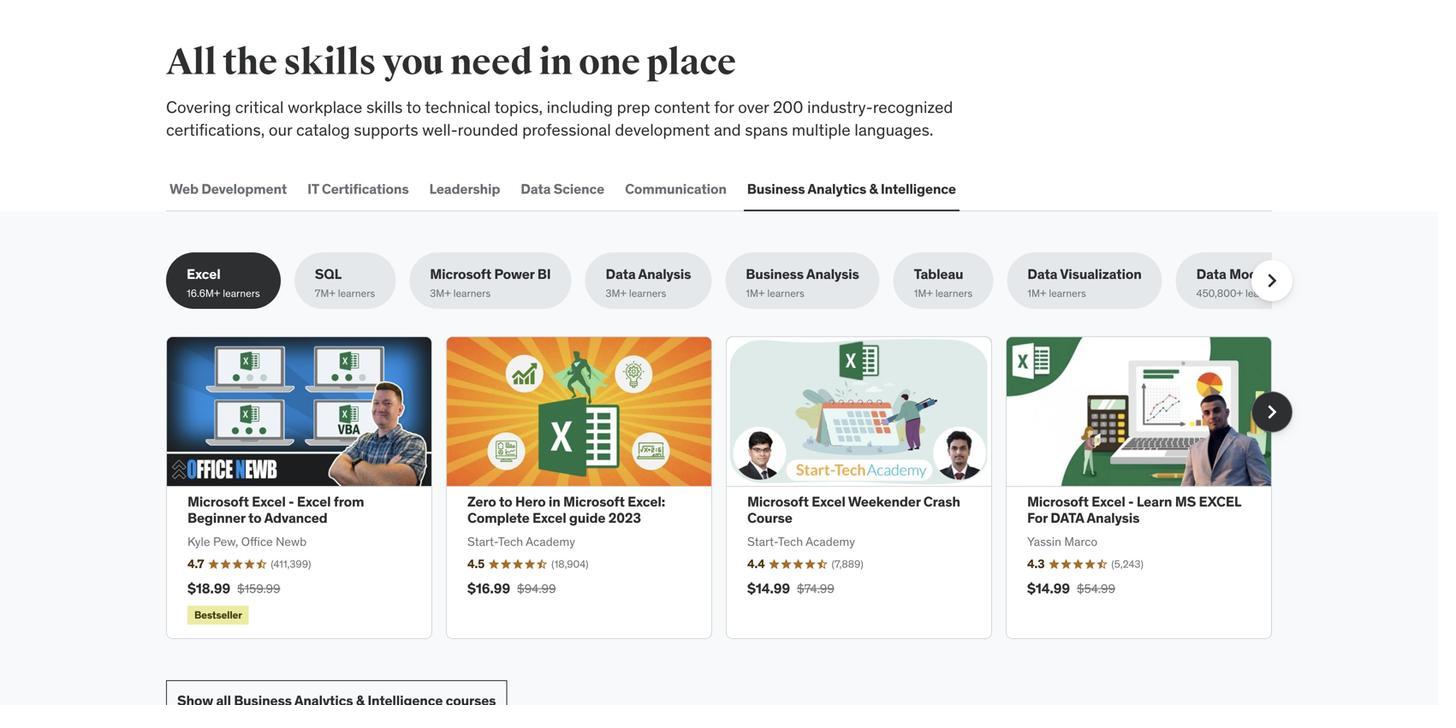 Task type: locate. For each thing, give the bounding box(es) containing it.
2 horizontal spatial 1m+
[[1028, 287, 1047, 300]]

0 horizontal spatial 1m+
[[746, 287, 765, 300]]

supports
[[354, 120, 418, 140]]

- for learn
[[1128, 493, 1134, 511]]

1 - from the left
[[289, 493, 294, 511]]

1 vertical spatial next image
[[1259, 399, 1286, 426]]

1 horizontal spatial 3m+
[[606, 287, 627, 300]]

1 horizontal spatial analysis
[[806, 266, 859, 283]]

1 learners from the left
[[223, 287, 260, 300]]

zero
[[467, 493, 496, 511]]

excel left guide
[[532, 510, 566, 527]]

data
[[521, 180, 551, 198], [606, 266, 636, 283], [1028, 266, 1058, 283], [1197, 266, 1227, 283]]

microsoft for microsoft power bi 3m+ learners
[[430, 266, 491, 283]]

business inside business analytics & intelligence 'button'
[[747, 180, 805, 198]]

analysis inside data analysis 3m+ learners
[[638, 266, 691, 283]]

in right hero
[[549, 493, 560, 511]]

2023
[[608, 510, 641, 527]]

microsoft inside zero to hero in microsoft excel: complete excel guide 2023
[[563, 493, 625, 511]]

1 3m+ from the left
[[430, 287, 451, 300]]

0 vertical spatial next image
[[1259, 267, 1286, 295]]

to
[[406, 97, 421, 117], [499, 493, 512, 511], [248, 510, 262, 527]]

5 learners from the left
[[767, 287, 805, 300]]

excel right data
[[1092, 493, 1126, 511]]

2 horizontal spatial to
[[499, 493, 512, 511]]

0 horizontal spatial 3m+
[[430, 287, 451, 300]]

microsoft excel weekender crash course link
[[747, 493, 960, 527]]

next image for 'topic filters' "element"
[[1259, 267, 1286, 295]]

3 learners from the left
[[453, 287, 491, 300]]

1 next image from the top
[[1259, 267, 1286, 295]]

it certifications button
[[304, 169, 412, 210]]

0 horizontal spatial analysis
[[638, 266, 691, 283]]

rounded
[[458, 120, 518, 140]]

&
[[869, 180, 878, 198]]

all
[[166, 40, 216, 85]]

skills
[[284, 40, 376, 85], [366, 97, 403, 117]]

web development
[[170, 180, 287, 198]]

learners inside sql 7m+ learners
[[338, 287, 375, 300]]

0 horizontal spatial -
[[289, 493, 294, 511]]

for
[[1027, 510, 1048, 527]]

- left learn
[[1128, 493, 1134, 511]]

1 horizontal spatial 1m+
[[914, 287, 933, 300]]

visualization
[[1060, 266, 1142, 283]]

data
[[1051, 510, 1084, 527]]

excel up 16.6m+
[[187, 266, 221, 283]]

sql 7m+ learners
[[315, 266, 375, 300]]

1m+ inside the data visualization 1m+ learners
[[1028, 287, 1047, 300]]

analysis for data analysis
[[638, 266, 691, 283]]

excel inside excel 16.6m+ learners
[[187, 266, 221, 283]]

learners inside microsoft power bi 3m+ learners
[[453, 287, 491, 300]]

data inside the data visualization 1m+ learners
[[1028, 266, 1058, 283]]

1 vertical spatial business
[[746, 266, 804, 283]]

over
[[738, 97, 769, 117]]

to inside microsoft excel - excel from beginner to advanced
[[248, 510, 262, 527]]

data science
[[521, 180, 605, 198]]

in
[[539, 40, 572, 85], [549, 493, 560, 511]]

- inside microsoft excel - excel from beginner to advanced
[[289, 493, 294, 511]]

analysis for business analysis
[[806, 266, 859, 283]]

- left from
[[289, 493, 294, 511]]

data inside data analysis 3m+ learners
[[606, 266, 636, 283]]

you
[[382, 40, 444, 85]]

data inside data science button
[[521, 180, 551, 198]]

7 learners from the left
[[1049, 287, 1086, 300]]

1m+
[[746, 287, 765, 300], [914, 287, 933, 300], [1028, 287, 1047, 300]]

next image
[[1259, 267, 1286, 295], [1259, 399, 1286, 426]]

data right bi on the top
[[606, 266, 636, 283]]

sql
[[315, 266, 342, 283]]

guide
[[569, 510, 606, 527]]

the
[[223, 40, 277, 85]]

microsoft inside the microsoft excel - learn ms excel for data analysis
[[1027, 493, 1089, 511]]

to right the 'zero'
[[499, 493, 512, 511]]

data left science
[[521, 180, 551, 198]]

learners inside the data visualization 1m+ learners
[[1049, 287, 1086, 300]]

microsoft inside microsoft power bi 3m+ learners
[[430, 266, 491, 283]]

place
[[647, 40, 736, 85]]

learners inside excel 16.6m+ learners
[[223, 287, 260, 300]]

learners inside data analysis 3m+ learners
[[629, 287, 666, 300]]

to inside covering critical workplace skills to technical topics, including prep content for over 200 industry-recognized certifications, our catalog supports well-rounded professional development and spans multiple languages.
[[406, 97, 421, 117]]

business analytics & intelligence
[[747, 180, 956, 198]]

and
[[714, 120, 741, 140]]

business inside business analysis 1m+ learners
[[746, 266, 804, 283]]

next image inside 'carousel' element
[[1259, 399, 1286, 426]]

skills inside covering critical workplace skills to technical topics, including prep content for over 200 industry-recognized certifications, our catalog supports well-rounded professional development and spans multiple languages.
[[366, 97, 403, 117]]

it certifications
[[307, 180, 409, 198]]

0 horizontal spatial to
[[248, 510, 262, 527]]

to inside zero to hero in microsoft excel: complete excel guide 2023
[[499, 493, 512, 511]]

2 - from the left
[[1128, 493, 1134, 511]]

catalog
[[296, 120, 350, 140]]

business
[[747, 180, 805, 198], [746, 266, 804, 283]]

analytics
[[808, 180, 866, 198]]

professional
[[522, 120, 611, 140]]

16.6m+
[[187, 287, 220, 300]]

next image inside 'topic filters' "element"
[[1259, 267, 1286, 295]]

analysis inside business analysis 1m+ learners
[[806, 266, 859, 283]]

6 learners from the left
[[936, 287, 973, 300]]

-
[[289, 493, 294, 511], [1128, 493, 1134, 511]]

skills up supports at the left top of the page
[[366, 97, 403, 117]]

1 horizontal spatial to
[[406, 97, 421, 117]]

2 horizontal spatial analysis
[[1087, 510, 1140, 527]]

next image for 'carousel' element
[[1259, 399, 1286, 426]]

excel
[[1199, 493, 1241, 511]]

in up including at the top left
[[539, 40, 572, 85]]

development
[[615, 120, 710, 140]]

data left visualization
[[1028, 266, 1058, 283]]

1 1m+ from the left
[[746, 287, 765, 300]]

to up supports at the left top of the page
[[406, 97, 421, 117]]

1m+ inside tableau 1m+ learners
[[914, 287, 933, 300]]

- inside the microsoft excel - learn ms excel for data analysis
[[1128, 493, 1134, 511]]

leadership button
[[426, 169, 504, 210]]

3 1m+ from the left
[[1028, 287, 1047, 300]]

4 learners from the left
[[629, 287, 666, 300]]

1 vertical spatial in
[[549, 493, 560, 511]]

0 vertical spatial business
[[747, 180, 805, 198]]

excel:
[[628, 493, 665, 511]]

to right beginner
[[248, 510, 262, 527]]

microsoft excel weekender crash course
[[747, 493, 960, 527]]

tableau 1m+ learners
[[914, 266, 973, 300]]

450,800+
[[1197, 287, 1243, 300]]

excel inside zero to hero in microsoft excel: complete excel guide 2023
[[532, 510, 566, 527]]

2 next image from the top
[[1259, 399, 1286, 426]]

0 vertical spatial in
[[539, 40, 572, 85]]

workplace
[[288, 97, 362, 117]]

in inside zero to hero in microsoft excel: complete excel guide 2023
[[549, 493, 560, 511]]

8 learners from the left
[[1246, 287, 1283, 300]]

data inside data modeling 450,800+ learners
[[1197, 266, 1227, 283]]

2 3m+ from the left
[[606, 287, 627, 300]]

3m+
[[430, 287, 451, 300], [606, 287, 627, 300]]

1 vertical spatial skills
[[366, 97, 403, 117]]

bi
[[537, 266, 551, 283]]

2 learners from the left
[[338, 287, 375, 300]]

skills up workplace
[[284, 40, 376, 85]]

microsoft inside microsoft excel weekender crash course
[[747, 493, 809, 511]]

1 horizontal spatial -
[[1128, 493, 1134, 511]]

certifications
[[322, 180, 409, 198]]

including
[[547, 97, 613, 117]]

2 1m+ from the left
[[914, 287, 933, 300]]

data for data science
[[521, 180, 551, 198]]

excel left 'weekender'
[[812, 493, 846, 511]]

business analytics & intelligence button
[[744, 169, 960, 210]]

ms
[[1175, 493, 1196, 511]]

learners
[[223, 287, 260, 300], [338, 287, 375, 300], [453, 287, 491, 300], [629, 287, 666, 300], [767, 287, 805, 300], [936, 287, 973, 300], [1049, 287, 1086, 300], [1246, 287, 1283, 300]]

data up 450,800+
[[1197, 266, 1227, 283]]

covering critical workplace skills to technical topics, including prep content for over 200 industry-recognized certifications, our catalog supports well-rounded professional development and spans multiple languages.
[[166, 97, 953, 140]]

1m+ inside business analysis 1m+ learners
[[746, 287, 765, 300]]

excel
[[187, 266, 221, 283], [252, 493, 286, 511], [297, 493, 331, 511], [812, 493, 846, 511], [1092, 493, 1126, 511], [532, 510, 566, 527]]

spans
[[745, 120, 788, 140]]

microsoft excel - learn ms excel for data analysis
[[1027, 493, 1241, 527]]

microsoft inside microsoft excel - excel from beginner to advanced
[[187, 493, 249, 511]]

analysis
[[638, 266, 691, 283], [806, 266, 859, 283], [1087, 510, 1140, 527]]

microsoft
[[430, 266, 491, 283], [187, 493, 249, 511], [563, 493, 625, 511], [747, 493, 809, 511], [1027, 493, 1089, 511]]

learn
[[1137, 493, 1172, 511]]



Task type: vqa. For each thing, say whether or not it's contained in the screenshot.
Udemy Business Teach on Udemy Get the app
no



Task type: describe. For each thing, give the bounding box(es) containing it.
excel left from
[[297, 493, 331, 511]]

technical
[[425, 97, 491, 117]]

data visualization 1m+ learners
[[1028, 266, 1142, 300]]

power
[[494, 266, 535, 283]]

intelligence
[[881, 180, 956, 198]]

advanced
[[264, 510, 328, 527]]

well-
[[422, 120, 458, 140]]

web development button
[[166, 169, 290, 210]]

microsoft for microsoft excel - excel from beginner to advanced
[[187, 493, 249, 511]]

from
[[334, 493, 364, 511]]

excel inside the microsoft excel - learn ms excel for data analysis
[[1092, 493, 1126, 511]]

carousel element
[[166, 337, 1293, 640]]

learners inside business analysis 1m+ learners
[[767, 287, 805, 300]]

communication
[[625, 180, 727, 198]]

excel inside microsoft excel weekender crash course
[[812, 493, 846, 511]]

data modeling 450,800+ learners
[[1197, 266, 1289, 300]]

data for data analysis 3m+ learners
[[606, 266, 636, 283]]

complete
[[467, 510, 530, 527]]

our
[[269, 120, 292, 140]]

covering
[[166, 97, 231, 117]]

science
[[554, 180, 605, 198]]

for
[[714, 97, 734, 117]]

hero
[[515, 493, 546, 511]]

microsoft power bi 3m+ learners
[[430, 266, 551, 300]]

data analysis 3m+ learners
[[606, 266, 691, 300]]

microsoft excel - learn ms excel for data analysis link
[[1027, 493, 1241, 527]]

crash
[[924, 493, 960, 511]]

data science button
[[517, 169, 608, 210]]

7m+
[[315, 287, 335, 300]]

course
[[747, 510, 792, 527]]

weekender
[[848, 493, 921, 511]]

business for business analysis 1m+ learners
[[746, 266, 804, 283]]

microsoft for microsoft excel weekender crash course
[[747, 493, 809, 511]]

0 vertical spatial skills
[[284, 40, 376, 85]]

critical
[[235, 97, 284, 117]]

zero to hero in microsoft excel: complete excel guide 2023
[[467, 493, 665, 527]]

it
[[307, 180, 319, 198]]

leadership
[[429, 180, 500, 198]]

1m+ for business analysis
[[746, 287, 765, 300]]

recognized
[[873, 97, 953, 117]]

microsoft excel - excel from beginner to advanced
[[187, 493, 364, 527]]

excel right beginner
[[252, 493, 286, 511]]

topic filters element
[[166, 253, 1310, 309]]

prep
[[617, 97, 650, 117]]

one
[[579, 40, 640, 85]]

200
[[773, 97, 803, 117]]

content
[[654, 97, 710, 117]]

need
[[450, 40, 533, 85]]

business for business analytics & intelligence
[[747, 180, 805, 198]]

development
[[201, 180, 287, 198]]

excel 16.6m+ learners
[[187, 266, 260, 300]]

tableau
[[914, 266, 964, 283]]

learners inside tableau 1m+ learners
[[936, 287, 973, 300]]

beginner
[[187, 510, 245, 527]]

data for data visualization 1m+ learners
[[1028, 266, 1058, 283]]

modeling
[[1229, 266, 1289, 283]]

certifications,
[[166, 120, 265, 140]]

3m+ inside microsoft power bi 3m+ learners
[[430, 287, 451, 300]]

- for excel
[[289, 493, 294, 511]]

multiple
[[792, 120, 851, 140]]

3m+ inside data analysis 3m+ learners
[[606, 287, 627, 300]]

business analysis 1m+ learners
[[746, 266, 859, 300]]

web
[[170, 180, 199, 198]]

analysis inside the microsoft excel - learn ms excel for data analysis
[[1087, 510, 1140, 527]]

topics,
[[494, 97, 543, 117]]

microsoft excel - excel from beginner to advanced link
[[187, 493, 364, 527]]

1m+ for data visualization
[[1028, 287, 1047, 300]]

learners inside data modeling 450,800+ learners
[[1246, 287, 1283, 300]]

communication button
[[622, 169, 730, 210]]

languages.
[[855, 120, 934, 140]]

industry-
[[807, 97, 873, 117]]

data for data modeling 450,800+ learners
[[1197, 266, 1227, 283]]

microsoft for microsoft excel - learn ms excel for data analysis
[[1027, 493, 1089, 511]]

zero to hero in microsoft excel: complete excel guide 2023 link
[[467, 493, 665, 527]]

all the skills you need in one place
[[166, 40, 736, 85]]



